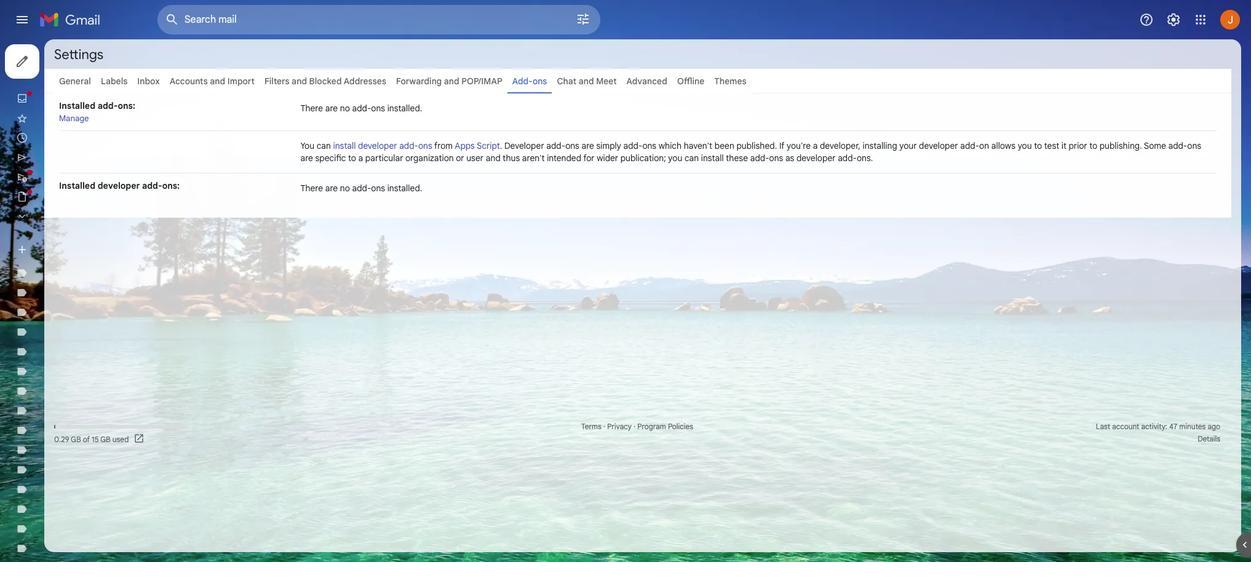Task type: describe. For each thing, give the bounding box(es) containing it.
you can install developer add-ons from apps script
[[301, 140, 500, 151]]

2 there are no add-ons installed. from the top
[[301, 183, 422, 194]]

settings
[[54, 46, 103, 62]]

and for filters
[[292, 76, 307, 87]]

0 horizontal spatial to
[[348, 153, 356, 164]]

themes
[[715, 76, 747, 87]]

last account activity: 47 minutes ago details
[[1097, 422, 1221, 444]]

general link
[[59, 76, 91, 87]]

2 installed. from the top
[[388, 183, 422, 194]]

manage
[[59, 113, 89, 124]]

and for forwarding
[[444, 76, 460, 87]]

inbox
[[137, 76, 160, 87]]

or
[[456, 153, 464, 164]]

add- inside installed add-ons: manage
[[98, 100, 118, 111]]

ons right some
[[1188, 140, 1202, 151]]

advanced search options image
[[571, 7, 596, 31]]

forwarding
[[396, 76, 442, 87]]

filters and blocked addresses
[[265, 76, 387, 87]]

15
[[92, 435, 99, 444]]

ons down "if"
[[770, 153, 784, 164]]

1 no from the top
[[340, 103, 350, 114]]

0.29 gb of 15 gb used
[[54, 435, 129, 444]]

import
[[228, 76, 255, 87]]

program
[[638, 422, 667, 431]]

and inside . developer add-ons are simply add-ons which haven't been published. if you're a developer, installing your developer add-on allows you to test it prior to publishing. some add-ons are specific to a particular organization or user and thus aren't intended for wider publication; you can install these add-ons as developer add-ons.
[[486, 153, 501, 164]]

1 · from the left
[[604, 422, 606, 431]]

and for chat
[[579, 76, 594, 87]]

0.29
[[54, 435, 69, 444]]

chat and meet link
[[557, 76, 617, 87]]

minutes
[[1180, 422, 1207, 431]]

developer,
[[820, 140, 861, 151]]

0 horizontal spatial install
[[333, 140, 356, 151]]

as
[[786, 153, 795, 164]]

if
[[780, 140, 785, 151]]

blocked
[[309, 76, 342, 87]]

terms link
[[582, 422, 602, 431]]

settings image
[[1167, 12, 1182, 27]]

for
[[584, 153, 595, 164]]

haven't
[[684, 140, 713, 151]]

are up for at the left of page
[[582, 140, 595, 151]]

ons down particular
[[371, 183, 385, 194]]

used
[[112, 435, 129, 444]]

accounts and import
[[170, 76, 255, 87]]

follow link to manage storage image
[[134, 433, 146, 446]]

1 horizontal spatial a
[[813, 140, 818, 151]]

apps
[[455, 140, 475, 151]]

2 gb from the left
[[100, 435, 111, 444]]

1 vertical spatial ons:
[[162, 180, 180, 191]]

1 horizontal spatial to
[[1035, 140, 1043, 151]]

ons up publication;
[[643, 140, 657, 151]]

you're
[[787, 140, 811, 151]]

inbox link
[[137, 76, 160, 87]]

can inside . developer add-ons are simply add-ons which haven't been published. if you're a developer, installing your developer add-on allows you to test it prior to publishing. some add-ons are specific to a particular organization or user and thus aren't intended for wider publication; you can install these add-ons as developer add-ons.
[[685, 153, 699, 164]]

1 gb from the left
[[71, 435, 81, 444]]

developer
[[505, 140, 545, 151]]

policies
[[668, 422, 694, 431]]

general
[[59, 76, 91, 87]]

1 there from the top
[[301, 103, 323, 114]]

.
[[500, 140, 502, 151]]

which
[[659, 140, 682, 151]]

accounts
[[170, 76, 208, 87]]

. developer add-ons are simply add-ons which haven't been published. if you're a developer, installing your developer add-on allows you to test it prior to publishing. some add-ons are specific to a particular organization or user and thus aren't intended for wider publication; you can install these add-ons as developer add-ons.
[[301, 140, 1202, 164]]

ons up intended
[[566, 140, 580, 151]]

advanced link
[[627, 76, 668, 87]]

footer containing terms
[[44, 421, 1232, 446]]

search mail image
[[161, 9, 183, 31]]

install developer add-ons link
[[333, 140, 433, 151]]

advanced
[[627, 76, 668, 87]]

privacy link
[[608, 422, 632, 431]]

support image
[[1140, 12, 1155, 27]]

apps script link
[[455, 140, 500, 151]]

filters and blocked addresses link
[[265, 76, 387, 87]]

ons left chat
[[533, 76, 547, 87]]

publication;
[[621, 153, 666, 164]]

script
[[477, 140, 500, 151]]

details link
[[1198, 435, 1221, 444]]

1 horizontal spatial you
[[1018, 140, 1033, 151]]

privacy
[[608, 422, 632, 431]]

chat and meet
[[557, 76, 617, 87]]

and for accounts
[[210, 76, 225, 87]]

main menu image
[[15, 12, 30, 27]]

organization
[[406, 153, 454, 164]]

pop/imap
[[462, 76, 503, 87]]

are down blocked
[[325, 103, 338, 114]]

Search mail text field
[[185, 14, 542, 26]]

ons: inside installed add-ons: manage
[[118, 100, 135, 111]]



Task type: locate. For each thing, give the bounding box(es) containing it.
of
[[83, 435, 90, 444]]

there down filters and blocked addresses link
[[301, 103, 323, 114]]

to right prior
[[1090, 140, 1098, 151]]

activity:
[[1142, 422, 1168, 431]]

published.
[[737, 140, 778, 151]]

thus
[[503, 153, 520, 164]]

0 horizontal spatial ·
[[604, 422, 606, 431]]

you down which in the top right of the page
[[669, 153, 683, 164]]

publishing.
[[1100, 140, 1143, 151]]

· right privacy
[[634, 422, 636, 431]]

1 vertical spatial no
[[340, 183, 350, 194]]

labels
[[101, 76, 128, 87]]

install down "been"
[[702, 153, 724, 164]]

footer
[[44, 421, 1232, 446]]

meet
[[597, 76, 617, 87]]

ons:
[[118, 100, 135, 111], [162, 180, 180, 191]]

install inside . developer add-ons are simply add-ons which haven't been published. if you're a developer, installing your developer add-on allows you to test it prior to publishing. some add-ons are specific to a particular organization or user and thus aren't intended for wider publication; you can install these add-ons as developer add-ons.
[[702, 153, 724, 164]]

0 horizontal spatial a
[[359, 153, 363, 164]]

installed for installed add-ons: manage
[[59, 100, 95, 111]]

there are no add-ons installed. down particular
[[301, 183, 422, 194]]

installed. down particular
[[388, 183, 422, 194]]

are down specific
[[325, 183, 338, 194]]

you
[[1018, 140, 1033, 151], [669, 153, 683, 164]]

add-
[[513, 76, 533, 87]]

no down specific
[[340, 183, 350, 194]]

your
[[900, 140, 917, 151]]

0 vertical spatial no
[[340, 103, 350, 114]]

add-
[[98, 100, 118, 111], [352, 103, 371, 114], [400, 140, 419, 151], [547, 140, 566, 151], [624, 140, 643, 151], [961, 140, 980, 151], [1169, 140, 1188, 151], [751, 153, 770, 164], [838, 153, 857, 164], [142, 180, 162, 191], [352, 183, 371, 194]]

addresses
[[344, 76, 387, 87]]

no down blocked
[[340, 103, 350, 114]]

there are no add-ons installed.
[[301, 103, 422, 114], [301, 183, 422, 194]]

terms · privacy · program policies
[[582, 422, 694, 431]]

ons up organization
[[419, 140, 433, 151]]

and left pop/imap
[[444, 76, 460, 87]]

from
[[435, 140, 453, 151]]

allows
[[992, 140, 1016, 151]]

None search field
[[158, 5, 601, 34]]

there are no add-ons installed. down addresses
[[301, 103, 422, 114]]

there
[[301, 103, 323, 114], [301, 183, 323, 194]]

0 vertical spatial you
[[1018, 140, 1033, 151]]

you
[[301, 140, 315, 151]]

2 there from the top
[[301, 183, 323, 194]]

0 vertical spatial installed
[[59, 100, 95, 111]]

0 horizontal spatial you
[[669, 153, 683, 164]]

ago
[[1208, 422, 1221, 431]]

0 vertical spatial ons:
[[118, 100, 135, 111]]

filters
[[265, 76, 290, 87]]

specific
[[315, 153, 346, 164]]

1 vertical spatial you
[[669, 153, 683, 164]]

offline link
[[678, 76, 705, 87]]

1 installed from the top
[[59, 100, 95, 111]]

0 horizontal spatial gb
[[71, 435, 81, 444]]

and down script
[[486, 153, 501, 164]]

1 there are no add-ons installed. from the top
[[301, 103, 422, 114]]

installing
[[863, 140, 898, 151]]

0 vertical spatial can
[[317, 140, 331, 151]]

1 vertical spatial can
[[685, 153, 699, 164]]

can
[[317, 140, 331, 151], [685, 153, 699, 164]]

are
[[325, 103, 338, 114], [582, 140, 595, 151], [301, 153, 313, 164], [325, 183, 338, 194]]

labels link
[[101, 76, 128, 87]]

1 horizontal spatial ons:
[[162, 180, 180, 191]]

installed.
[[388, 103, 422, 114], [388, 183, 422, 194]]

can up specific
[[317, 140, 331, 151]]

installed add-ons: manage
[[59, 100, 135, 124]]

gb right 15
[[100, 435, 111, 444]]

installed for installed developer add-ons:
[[59, 180, 95, 191]]

navigation
[[0, 39, 148, 563]]

offline
[[678, 76, 705, 87]]

0 horizontal spatial can
[[317, 140, 331, 151]]

test
[[1045, 140, 1060, 151]]

1 vertical spatial installed.
[[388, 183, 422, 194]]

no
[[340, 103, 350, 114], [340, 183, 350, 194]]

·
[[604, 422, 606, 431], [634, 422, 636, 431]]

1 vertical spatial a
[[359, 153, 363, 164]]

some
[[1145, 140, 1167, 151]]

1 installed. from the top
[[388, 103, 422, 114]]

installed
[[59, 100, 95, 111], [59, 180, 95, 191]]

1 vertical spatial there are no add-ons installed.
[[301, 183, 422, 194]]

wider
[[597, 153, 619, 164]]

0 vertical spatial there are no add-ons installed.
[[301, 103, 422, 114]]

and right chat
[[579, 76, 594, 87]]

to left test
[[1035, 140, 1043, 151]]

2 · from the left
[[634, 422, 636, 431]]

1 vertical spatial installed
[[59, 180, 95, 191]]

1 horizontal spatial install
[[702, 153, 724, 164]]

to
[[1035, 140, 1043, 151], [1090, 140, 1098, 151], [348, 153, 356, 164]]

account
[[1113, 422, 1140, 431]]

add-ons
[[513, 76, 547, 87]]

1 horizontal spatial gb
[[100, 435, 111, 444]]

ons down addresses
[[371, 103, 385, 114]]

1 horizontal spatial ·
[[634, 422, 636, 431]]

forwarding and pop/imap
[[396, 76, 503, 87]]

manage button
[[59, 113, 89, 124]]

program policies link
[[638, 422, 694, 431]]

gmail image
[[39, 7, 106, 32]]

to right specific
[[348, 153, 356, 164]]

been
[[715, 140, 735, 151]]

1 horizontal spatial can
[[685, 153, 699, 164]]

intended
[[547, 153, 582, 164]]

can down haven't
[[685, 153, 699, 164]]

particular
[[365, 153, 403, 164]]

installed. down forwarding
[[388, 103, 422, 114]]

and right filters
[[292, 76, 307, 87]]

2 installed from the top
[[59, 180, 95, 191]]

details
[[1198, 435, 1221, 444]]

it
[[1062, 140, 1067, 151]]

these
[[726, 153, 749, 164]]

are down you
[[301, 153, 313, 164]]

0 vertical spatial a
[[813, 140, 818, 151]]

1 vertical spatial install
[[702, 153, 724, 164]]

there down specific
[[301, 183, 323, 194]]

a right 'you're' on the top right of page
[[813, 140, 818, 151]]

chat
[[557, 76, 577, 87]]

you right allows
[[1018, 140, 1033, 151]]

· right terms
[[604, 422, 606, 431]]

simply
[[597, 140, 622, 151]]

installed developer add-ons:
[[59, 180, 180, 191]]

on
[[980, 140, 990, 151]]

themes link
[[715, 76, 747, 87]]

accounts and import link
[[170, 76, 255, 87]]

prior
[[1069, 140, 1088, 151]]

2 no from the top
[[340, 183, 350, 194]]

and left import
[[210, 76, 225, 87]]

last
[[1097, 422, 1111, 431]]

add-ons link
[[513, 76, 547, 87]]

terms
[[582, 422, 602, 431]]

aren't
[[522, 153, 545, 164]]

developer
[[358, 140, 397, 151], [920, 140, 959, 151], [797, 153, 836, 164], [98, 180, 140, 191]]

installed inside installed add-ons: manage
[[59, 100, 95, 111]]

gb left "of" at the bottom
[[71, 435, 81, 444]]

ons.
[[857, 153, 874, 164]]

a left particular
[[359, 153, 363, 164]]

user
[[467, 153, 484, 164]]

0 vertical spatial installed.
[[388, 103, 422, 114]]

0 vertical spatial there
[[301, 103, 323, 114]]

2 horizontal spatial to
[[1090, 140, 1098, 151]]

1 vertical spatial there
[[301, 183, 323, 194]]

0 vertical spatial install
[[333, 140, 356, 151]]

install up specific
[[333, 140, 356, 151]]

47
[[1170, 422, 1178, 431]]

0 horizontal spatial ons:
[[118, 100, 135, 111]]

forwarding and pop/imap link
[[396, 76, 503, 87]]



Task type: vqa. For each thing, say whether or not it's contained in the screenshot.
first installed. from the top
yes



